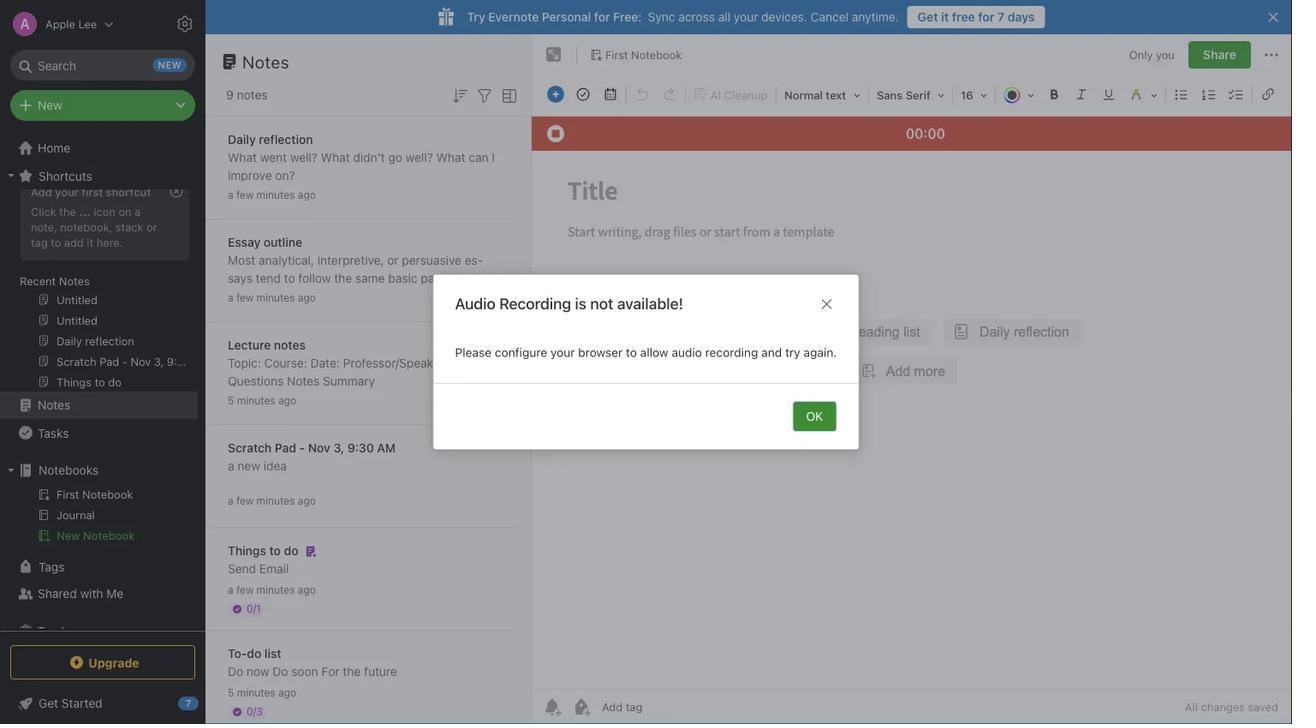 Task type: locate. For each thing, give the bounding box(es) containing it.
notebook for new notebook
[[83, 529, 135, 542]]

notebook up tags 'button'
[[83, 529, 135, 542]]

formulate
[[372, 289, 425, 303]]

1 horizontal spatial it
[[942, 10, 950, 24]]

topic:
[[228, 356, 261, 370]]

close image
[[817, 294, 837, 314]]

went
[[260, 150, 287, 165]]

minutes up 0/3
[[237, 687, 276, 699]]

notebook inside "button"
[[632, 48, 682, 61]]

shortcuts
[[39, 169, 92, 183]]

few down improve at left top
[[236, 189, 254, 201]]

new up tags on the bottom
[[57, 529, 80, 542]]

minutes down idea
[[257, 495, 295, 507]]

1 vertical spatial 5 minutes ago
[[228, 687, 296, 699]]

reflection
[[259, 132, 313, 147]]

new up home
[[38, 98, 62, 112]]

the right for
[[343, 664, 361, 679]]

a
[[228, 189, 234, 201], [135, 205, 141, 218], [228, 292, 234, 304], [228, 459, 234, 473], [228, 495, 234, 507], [228, 584, 234, 596]]

1 horizontal spatial you
[[1157, 48, 1176, 61]]

1 horizontal spatial or
[[388, 253, 399, 267]]

None search field
[[22, 50, 183, 81]]

new
[[238, 459, 260, 473]]

1 vertical spatial or
[[388, 253, 399, 267]]

1 what from the left
[[228, 150, 257, 165]]

1 vertical spatial the
[[334, 271, 352, 285]]

new inside popup button
[[38, 98, 62, 112]]

0 vertical spatial ...
[[79, 205, 91, 218]]

a few minutes ago for a new idea
[[228, 495, 316, 507]]

0 horizontal spatial do
[[228, 664, 243, 679]]

1 well? from the left
[[290, 150, 318, 165]]

what went well? what didn't go well? what can i improve on?
[[228, 150, 495, 183]]

ago down scratch pad - nov 3, 9:30 am a new idea
[[298, 495, 316, 507]]

minutes down tend
[[257, 292, 295, 304]]

a up things on the left bottom
[[228, 495, 234, 507]]

icon on a note, notebook, stack or tag to add it here.
[[31, 205, 157, 248]]

for
[[322, 664, 340, 679]]

share
[[1204, 48, 1237, 62]]

few for most analytical, interpretive, or persuasive es says tend to follow the same basic pattern. this structure should help you formulate effective outlines for most ...
[[236, 292, 254, 304]]

0 vertical spatial it
[[942, 10, 950, 24]]

...
[[79, 205, 91, 218], [324, 307, 334, 321]]

2 horizontal spatial your
[[734, 10, 759, 24]]

well? right the go
[[406, 150, 433, 165]]

expand notebooks image
[[4, 464, 18, 477]]

personal
[[542, 10, 591, 24]]

underline image
[[1098, 82, 1122, 106]]

task image
[[572, 82, 596, 106]]

few up outlines at the top of the page
[[236, 292, 254, 304]]

0 vertical spatial the
[[59, 205, 76, 218]]

new inside button
[[57, 529, 80, 542]]

improve
[[228, 168, 272, 183]]

what
[[228, 150, 257, 165], [321, 150, 350, 165], [437, 150, 466, 165]]

your left browser
[[551, 345, 575, 359]]

list
[[265, 646, 282, 661]]

the up the notebook, at the left of the page
[[59, 205, 76, 218]]

tree
[[0, 135, 206, 655]]

the down interpretive,
[[334, 271, 352, 285]]

italic image
[[1070, 82, 1094, 106]]

notes down 'course:'
[[287, 374, 320, 388]]

0 vertical spatial you
[[1157, 48, 1176, 61]]

notes inside topic: course: date: professor/speaker: questions notes summary
[[287, 374, 320, 388]]

0 vertical spatial 5 minutes ago
[[228, 395, 296, 407]]

notes
[[237, 88, 268, 102], [274, 338, 306, 352]]

tree containing home
[[0, 135, 206, 655]]

2 few from the top
[[236, 292, 254, 304]]

new for new
[[38, 98, 62, 112]]

outline
[[264, 235, 302, 249]]

notebook
[[632, 48, 682, 61], [83, 529, 135, 542]]

do down the list
[[273, 664, 288, 679]]

stack
[[116, 220, 143, 233]]

or right stack
[[147, 220, 157, 233]]

1 horizontal spatial ...
[[324, 307, 334, 321]]

2 well? from the left
[[406, 150, 433, 165]]

your
[[734, 10, 759, 24], [55, 185, 79, 198], [551, 345, 575, 359]]

0 horizontal spatial your
[[55, 185, 79, 198]]

group
[[0, 169, 198, 398]]

recording
[[500, 294, 572, 313]]

0 horizontal spatial for
[[275, 307, 290, 321]]

shortcuts button
[[0, 162, 198, 189]]

ok
[[807, 409, 824, 423]]

what left the 'didn't'
[[321, 150, 350, 165]]

to-
[[228, 646, 247, 661]]

new notebook
[[57, 529, 135, 542]]

0 vertical spatial or
[[147, 220, 157, 233]]

to up email
[[270, 544, 281, 558]]

highlight image
[[1123, 82, 1164, 106]]

1 vertical spatial notebook
[[83, 529, 135, 542]]

1 vertical spatial it
[[87, 235, 94, 248]]

insert link image
[[1257, 82, 1281, 106]]

1 vertical spatial new
[[57, 529, 80, 542]]

do down to-
[[228, 664, 243, 679]]

1 horizontal spatial well?
[[406, 150, 433, 165]]

minutes
[[257, 189, 295, 201], [257, 292, 295, 304], [237, 395, 276, 407], [257, 495, 295, 507], [257, 584, 295, 596], [237, 687, 276, 699]]

a right on
[[135, 205, 141, 218]]

free:
[[614, 10, 642, 24]]

1 horizontal spatial do
[[284, 544, 299, 558]]

few up the 0/1 at the bottom left of the page
[[236, 584, 254, 596]]

0 vertical spatial 5
[[228, 395, 234, 407]]

get
[[918, 10, 939, 24]]

notebooks
[[39, 463, 99, 477]]

it right get
[[942, 10, 950, 24]]

configure
[[495, 345, 548, 359]]

0 horizontal spatial what
[[228, 150, 257, 165]]

a up outlines at the top of the page
[[228, 292, 234, 304]]

trash
[[38, 624, 68, 638]]

5 minutes ago
[[228, 395, 296, 407], [228, 687, 296, 699]]

notes for lecture notes
[[274, 338, 306, 352]]

a down send
[[228, 584, 234, 596]]

0 vertical spatial notes
[[237, 88, 268, 102]]

for inside button
[[979, 10, 995, 24]]

1 vertical spatial notes
[[274, 338, 306, 352]]

00:00
[[907, 126, 946, 142]]

minutes down email
[[257, 584, 295, 596]]

you inside most analytical, interpretive, or persuasive es says tend to follow the same basic pattern. this structure should help you formulate effective outlines for most ...
[[349, 289, 369, 303]]

notes up 'course:'
[[274, 338, 306, 352]]

1 vertical spatial ...
[[324, 307, 334, 321]]

upgrade button
[[10, 645, 195, 679]]

1 horizontal spatial do
[[273, 664, 288, 679]]

3 a few minutes ago from the top
[[228, 495, 316, 507]]

to left allow
[[626, 345, 638, 359]]

Search text field
[[22, 50, 183, 81]]

notebook,
[[60, 220, 112, 233]]

please
[[455, 345, 492, 359]]

1 vertical spatial you
[[349, 289, 369, 303]]

notebook for first notebook
[[632, 48, 682, 61]]

cancel
[[811, 10, 849, 24]]

you down same at the top left
[[349, 289, 369, 303]]

do up 'now' at the left bottom of the page
[[247, 646, 262, 661]]

-
[[300, 441, 305, 455]]

0 horizontal spatial it
[[87, 235, 94, 248]]

0 vertical spatial new
[[38, 98, 62, 112]]

tag
[[31, 235, 48, 248]]

insert image
[[543, 82, 569, 106]]

0 horizontal spatial well?
[[290, 150, 318, 165]]

your down shortcuts
[[55, 185, 79, 198]]

what down 'daily'
[[228, 150, 257, 165]]

0 horizontal spatial you
[[349, 289, 369, 303]]

0 vertical spatial do
[[284, 544, 299, 558]]

on
[[119, 205, 132, 218]]

notebook down 'sync'
[[632, 48, 682, 61]]

future
[[364, 664, 397, 679]]

to
[[51, 235, 61, 248], [284, 271, 295, 285], [626, 345, 638, 359], [270, 544, 281, 558]]

essay
[[228, 235, 261, 249]]

0 horizontal spatial or
[[147, 220, 157, 233]]

0 horizontal spatial do
[[247, 646, 262, 661]]

or up basic
[[388, 253, 399, 267]]

0 horizontal spatial notebook
[[83, 529, 135, 542]]

3,
[[334, 441, 345, 455]]

essay outline
[[228, 235, 302, 249]]

1 horizontal spatial notes
[[274, 338, 306, 352]]

0 horizontal spatial ...
[[79, 205, 91, 218]]

your right all
[[734, 10, 759, 24]]

2 horizontal spatial what
[[437, 150, 466, 165]]

for for 7
[[979, 10, 995, 24]]

0 horizontal spatial notes
[[237, 88, 268, 102]]

7
[[998, 10, 1005, 24]]

a few minutes ago for most analytical, interpretive, or persuasive es says tend to follow the same basic pattern. this structure should help you formulate effective outlines for most ...
[[228, 292, 316, 304]]

a few minutes ago down email
[[228, 584, 316, 596]]

1 horizontal spatial for
[[595, 10, 611, 24]]

you right only
[[1157, 48, 1176, 61]]

1 a few minutes ago from the top
[[228, 189, 316, 201]]

to down analytical,
[[284, 271, 295, 285]]

well? down reflection
[[290, 150, 318, 165]]

3 few from the top
[[236, 495, 254, 507]]

a few minutes ago down on?
[[228, 189, 316, 201]]

2 horizontal spatial for
[[979, 10, 995, 24]]

ok button
[[793, 401, 837, 432]]

you
[[1157, 48, 1176, 61], [349, 289, 369, 303]]

home link
[[0, 135, 206, 162]]

here.
[[97, 235, 123, 248]]

the inside group
[[59, 205, 76, 218]]

1 horizontal spatial your
[[551, 345, 575, 359]]

0 vertical spatial your
[[734, 10, 759, 24]]

a few minutes ago
[[228, 189, 316, 201], [228, 292, 316, 304], [228, 495, 316, 507], [228, 584, 316, 596]]

few
[[236, 189, 254, 201], [236, 292, 254, 304], [236, 495, 254, 507], [236, 584, 254, 596]]

shared
[[38, 587, 77, 601]]

0 vertical spatial notebook
[[632, 48, 682, 61]]

2 what from the left
[[321, 150, 350, 165]]

few down new
[[236, 495, 254, 507]]

calendar event image
[[599, 82, 623, 106]]

1 5 minutes ago from the top
[[228, 395, 296, 407]]

bold image
[[1043, 82, 1067, 106]]

5 down questions
[[228, 395, 234, 407]]

do up email
[[284, 544, 299, 558]]

5 down to-
[[228, 687, 234, 699]]

can
[[469, 150, 489, 165]]

... down help
[[324, 307, 334, 321]]

to right 'tag'
[[51, 235, 61, 248]]

a few minutes ago down idea
[[228, 495, 316, 507]]

numbered list image
[[1198, 82, 1222, 106]]

things to do
[[228, 544, 299, 558]]

add
[[64, 235, 84, 248]]

1 vertical spatial 5
[[228, 687, 234, 699]]

a left new
[[228, 459, 234, 473]]

changes
[[1202, 700, 1246, 713]]

... up the notebook, at the left of the page
[[79, 205, 91, 218]]

3 what from the left
[[437, 150, 466, 165]]

2 do from the left
[[273, 664, 288, 679]]

a few minutes ago down tend
[[228, 292, 316, 304]]

only you
[[1130, 48, 1176, 61]]

it down the notebook, at the left of the page
[[87, 235, 94, 248]]

for left most
[[275, 307, 290, 321]]

1 horizontal spatial notebook
[[632, 48, 682, 61]]

0/3
[[247, 706, 263, 718]]

tags
[[39, 559, 65, 573]]

please configure your browser to allow audio recording and try again.
[[455, 345, 837, 359]]

audio
[[672, 345, 703, 359]]

what left the can
[[437, 150, 466, 165]]

1 vertical spatial your
[[55, 185, 79, 198]]

scratch
[[228, 441, 272, 455]]

for for free:
[[595, 10, 611, 24]]

do now do soon for the future
[[228, 664, 397, 679]]

shared with me link
[[0, 580, 198, 608]]

font color image
[[998, 82, 1041, 106]]

questions
[[228, 374, 284, 388]]

allow
[[641, 345, 669, 359]]

notebook inside button
[[83, 529, 135, 542]]

ago
[[298, 189, 316, 201], [298, 292, 316, 304], [278, 395, 296, 407], [298, 495, 316, 507], [298, 584, 316, 596], [278, 687, 296, 699]]

note list element
[[206, 34, 532, 724]]

notes right 9
[[237, 88, 268, 102]]

the inside most analytical, interpretive, or persuasive es says tend to follow the same basic pattern. this structure should help you formulate effective outlines for most ...
[[334, 271, 352, 285]]

5 minutes ago up 0/3
[[228, 687, 296, 699]]

to inside most analytical, interpretive, or persuasive es says tend to follow the same basic pattern. this structure should help you formulate effective outlines for most ...
[[284, 271, 295, 285]]

new
[[38, 98, 62, 112], [57, 529, 80, 542]]

a few minutes ago for what went well? what didn't go well? what can i improve on?
[[228, 189, 316, 201]]

1 horizontal spatial what
[[321, 150, 350, 165]]

bulleted list image
[[1170, 82, 1194, 106]]

for left the 7
[[979, 10, 995, 24]]

Note Editor text field
[[532, 151, 1293, 689]]

follow
[[298, 271, 331, 285]]

tasks
[[38, 426, 69, 440]]

settings image
[[175, 14, 195, 34]]

5 minutes ago down questions
[[228, 395, 296, 407]]

1 few from the top
[[236, 189, 254, 201]]

2 a few minutes ago from the top
[[228, 292, 316, 304]]

for left "free:"
[[595, 10, 611, 24]]

recent notes
[[20, 274, 90, 287]]



Task type: vqa. For each thing, say whether or not it's contained in the screenshot.
Shortcuts
yes



Task type: describe. For each thing, give the bounding box(es) containing it.
first
[[606, 48, 629, 61]]

same
[[355, 271, 385, 285]]

all
[[1186, 700, 1199, 713]]

notes right recent
[[59, 274, 90, 287]]

font family image
[[871, 82, 951, 106]]

notebooks link
[[0, 457, 198, 484]]

most
[[228, 253, 256, 267]]

course:
[[264, 356, 307, 370]]

am
[[377, 441, 396, 455]]

expand note image
[[544, 45, 565, 65]]

summary
[[323, 374, 375, 388]]

devices.
[[762, 10, 808, 24]]

new notebook group
[[0, 484, 198, 553]]

2 5 minutes ago from the top
[[228, 687, 296, 699]]

add a reminder image
[[542, 697, 563, 717]]

home
[[38, 141, 70, 155]]

notes up tasks on the left bottom of the page
[[38, 398, 70, 412]]

icon
[[94, 205, 116, 218]]

nov
[[308, 441, 331, 455]]

9 notes
[[226, 88, 268, 102]]

you inside note window element
[[1157, 48, 1176, 61]]

days
[[1008, 10, 1036, 24]]

minutes down questions
[[237, 395, 276, 407]]

1 5 from the top
[[228, 395, 234, 407]]

lecture notes
[[228, 338, 306, 352]]

says
[[228, 253, 483, 285]]

click the ...
[[31, 205, 91, 218]]

it inside icon on a note, notebook, stack or tag to add it here.
[[87, 235, 94, 248]]

most analytical, interpretive, or persuasive es says tend to follow the same basic pattern. this structure should help you formulate effective outlines for most ...
[[228, 253, 491, 321]]

topic: course: date: professor/speaker: questions notes summary
[[228, 356, 448, 388]]

group containing add your first shortcut
[[0, 169, 198, 398]]

or inside icon on a note, notebook, stack or tag to add it here.
[[147, 220, 157, 233]]

a down improve at left top
[[228, 189, 234, 201]]

structure
[[228, 289, 278, 303]]

... inside most analytical, interpretive, or persuasive es says tend to follow the same basic pattern. this structure should help you formulate effective outlines for most ...
[[324, 307, 334, 321]]

1 do from the left
[[228, 664, 243, 679]]

4 a few minutes ago from the top
[[228, 584, 316, 596]]

get it free for 7 days button
[[908, 6, 1046, 28]]

your inside tree
[[55, 185, 79, 198]]

help
[[322, 289, 346, 303]]

ago up outline on the left of page
[[298, 189, 316, 201]]

ago down things to do
[[298, 584, 316, 596]]

idea
[[264, 459, 287, 473]]

checklist image
[[1225, 82, 1249, 106]]

most
[[293, 307, 321, 321]]

first notebook button
[[584, 43, 688, 67]]

and
[[762, 345, 783, 359]]

new for new notebook
[[57, 529, 80, 542]]

lecture
[[228, 338, 271, 352]]

it inside button
[[942, 10, 950, 24]]

or inside most analytical, interpretive, or persuasive es says tend to follow the same basic pattern. this structure should help you formulate effective outlines for most ...
[[388, 253, 399, 267]]

2 5 from the top
[[228, 687, 234, 699]]

tend
[[256, 271, 281, 285]]

didn't
[[353, 150, 385, 165]]

to-do list
[[228, 646, 282, 661]]

across
[[679, 10, 715, 24]]

send
[[228, 562, 256, 576]]

to inside icon on a note, notebook, stack or tag to add it here.
[[51, 235, 61, 248]]

few for what went well? what didn't go well? what can i improve on?
[[236, 189, 254, 201]]

add your first shortcut
[[31, 185, 151, 198]]

date:
[[311, 356, 340, 370]]

a inside scratch pad - nov 3, 9:30 am a new idea
[[228, 459, 234, 473]]

recording
[[706, 345, 759, 359]]

email
[[260, 562, 289, 576]]

note window element
[[532, 34, 1293, 724]]

tasks button
[[0, 419, 198, 446]]

1 vertical spatial do
[[247, 646, 262, 661]]

share button
[[1189, 41, 1252, 69]]

new notebook button
[[0, 525, 198, 546]]

a inside icon on a note, notebook, stack or tag to add it here.
[[135, 205, 141, 218]]

pattern.
[[421, 271, 465, 285]]

add tag image
[[572, 697, 592, 717]]

2 vertical spatial your
[[551, 345, 575, 359]]

free
[[953, 10, 976, 24]]

first notebook
[[606, 48, 682, 61]]

should
[[282, 289, 319, 303]]

notes up 9 notes
[[242, 51, 290, 72]]

more image
[[1283, 82, 1293, 106]]

tags button
[[0, 553, 198, 580]]

interpretive,
[[318, 253, 384, 267]]

effective
[[428, 289, 476, 303]]

upgrade
[[88, 655, 139, 669]]

for inside most analytical, interpretive, or persuasive es says tend to follow the same basic pattern. this structure should help you formulate effective outlines for most ...
[[275, 307, 290, 321]]

scratch pad - nov 3, 9:30 am a new idea
[[228, 441, 396, 473]]

saved
[[1249, 700, 1279, 713]]

only
[[1130, 48, 1154, 61]]

first
[[82, 185, 103, 198]]

daily
[[228, 132, 256, 147]]

pad
[[275, 441, 296, 455]]

outlines
[[228, 307, 271, 321]]

4 few from the top
[[236, 584, 254, 596]]

click
[[31, 205, 56, 218]]

ago up most
[[298, 292, 316, 304]]

heading level image
[[779, 82, 867, 106]]

new button
[[10, 90, 195, 121]]

few for a new idea
[[236, 495, 254, 507]]

ago down soon
[[278, 687, 296, 699]]

browser
[[579, 345, 623, 359]]

available!
[[618, 294, 684, 313]]

send email
[[228, 562, 289, 576]]

now
[[247, 664, 269, 679]]

professor/speaker:
[[343, 356, 448, 370]]

get it free for 7 days
[[918, 10, 1036, 24]]

soon
[[292, 664, 318, 679]]

persuasive
[[402, 253, 462, 267]]

again.
[[804, 345, 837, 359]]

font size image
[[955, 82, 994, 106]]

anytime.
[[852, 10, 899, 24]]

audio
[[455, 294, 496, 313]]

9:30
[[348, 441, 374, 455]]

try evernote personal for free: sync across all your devices. cancel anytime.
[[467, 10, 899, 24]]

all
[[719, 10, 731, 24]]

ago down questions
[[278, 395, 296, 407]]

all changes saved
[[1186, 700, 1279, 713]]

notes for 9 notes
[[237, 88, 268, 102]]

minutes down on?
[[257, 189, 295, 201]]

recent
[[20, 274, 56, 287]]

2 vertical spatial the
[[343, 664, 361, 679]]

... inside group
[[79, 205, 91, 218]]



